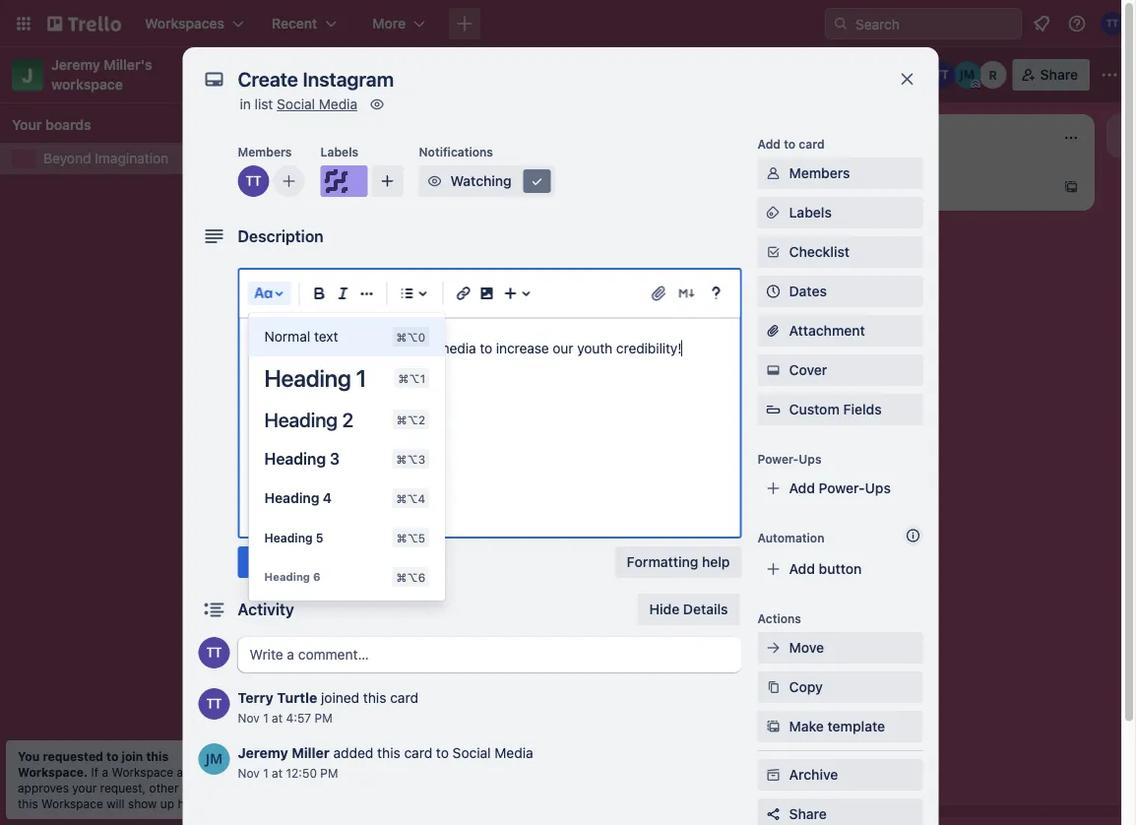 Task type: describe. For each thing, give the bounding box(es) containing it.
1 horizontal spatial workspace
[[112, 765, 173, 779]]

normal
[[264, 328, 310, 345]]

Main content area, start typing to enter text. text field
[[260, 337, 720, 360]]

your boards
[[12, 117, 91, 133]]

create board or workspace image
[[455, 14, 475, 33]]

notifications
[[419, 145, 493, 159]]

show menu image
[[1100, 65, 1120, 85]]

actions
[[758, 612, 802, 625]]

0 vertical spatial media
[[319, 96, 358, 112]]

1 horizontal spatial share
[[1041, 66, 1078, 83]]

description
[[238, 227, 324, 246]]

terry turtle (terryturtle) image down watching button
[[496, 205, 520, 228]]

text styles image
[[252, 282, 275, 305]]

r button
[[980, 61, 1007, 89]]

sm image for checklist
[[764, 242, 783, 262]]

card inside terry turtle joined this card nov 1 at 4:57 pm
[[390, 690, 418, 706]]

heading 2
[[264, 408, 353, 431]]

miller's
[[104, 57, 152, 73]]

heading 1
[[264, 364, 367, 392]]

heading 4
[[264, 490, 332, 506]]

0 horizontal spatial social
[[277, 96, 315, 112]]

increase
[[496, 340, 549, 357]]

heading for heading 6
[[264, 571, 310, 584]]

power-ups
[[758, 452, 822, 466]]

link image
[[452, 282, 475, 305]]

⌘⌥3
[[396, 452, 426, 466]]

1 inside terry turtle joined this card nov 1 at 4:57 pm
[[263, 711, 269, 725]]

add to card
[[758, 137, 825, 151]]

sm image for labels
[[764, 203, 783, 223]]

to inside 'text box'
[[480, 340, 493, 357]]

card up members link
[[799, 137, 825, 151]]

make template
[[789, 718, 885, 735]]

1 horizontal spatial a
[[337, 297, 345, 313]]

add inside add power-ups link
[[789, 480, 815, 496]]

to up members link
[[784, 137, 796, 151]]

⌘⌥4
[[396, 491, 426, 505]]

jeremy for jeremy miller's workspace
[[51, 57, 100, 73]]

heading for heading 5
[[264, 531, 313, 545]]

dates button
[[758, 276, 923, 307]]

heading 3
[[264, 450, 340, 468]]

terry turtle (terryturtle) image right open information menu icon
[[1101, 12, 1125, 35]]

in list social media
[[240, 96, 358, 112]]

pm inside jeremy miller added this card to social media nov 1 at 12:50 pm
[[320, 766, 338, 780]]

this inside terry turtle joined this card nov 1 at 4:57 pm
[[363, 690, 386, 706]]

imagination inside board name text field
[[349, 64, 449, 85]]

watching
[[451, 173, 512, 189]]

workspace
[[51, 76, 123, 93]]

hide details
[[650, 601, 728, 617]]

lists image
[[395, 282, 419, 305]]

terry
[[238, 690, 274, 706]]

make
[[789, 718, 824, 735]]

help
[[702, 554, 730, 570]]

kickoff meeting
[[288, 254, 387, 270]]

other
[[149, 781, 179, 795]]

beyond inside board name text field
[[282, 64, 345, 85]]

workspace.
[[18, 765, 88, 779]]

color: purple, title: none image
[[288, 169, 327, 177]]

0 vertical spatial ups
[[799, 452, 822, 466]]

add a card for rightmost create from template… icon add a card button
[[867, 179, 937, 195]]

add up members link
[[758, 137, 781, 151]]

sm image for watching
[[425, 171, 445, 191]]

jeremy miller (jeremymiller198) image
[[954, 61, 982, 89]]

jeremy miller (jeremymiller198) image
[[198, 744, 230, 775]]

0 vertical spatial boards
[[45, 117, 91, 133]]

you
[[18, 749, 40, 763]]

hide details link
[[638, 594, 740, 625]]

attachment button
[[758, 315, 923, 347]]

template
[[828, 718, 885, 735]]

sm image for members
[[764, 163, 783, 183]]

0 horizontal spatial create from template… image
[[504, 297, 520, 313]]

checklist
[[789, 244, 850, 260]]

move
[[789, 640, 824, 656]]

r
[[989, 68, 998, 82]]

j
[[22, 63, 33, 86]]

0 horizontal spatial beyond imagination
[[43, 150, 169, 166]]

1 horizontal spatial ups
[[865, 480, 891, 496]]

pm inside terry turtle joined this card nov 1 at 4:57 pm
[[315, 711, 333, 725]]

primary element
[[0, 0, 1137, 47]]

cover link
[[758, 355, 923, 386]]

terry turtle (terryturtle) image left r
[[928, 61, 956, 89]]

youth
[[577, 340, 613, 357]]

list
[[255, 96, 273, 112]]

this inside you requested to join this workspace.
[[146, 749, 169, 763]]

heading 1 group
[[249, 317, 445, 597]]

heading 6
[[264, 571, 321, 584]]

add power-ups
[[789, 480, 891, 496]]

normal text
[[264, 328, 338, 345]]

heading for heading 3
[[264, 450, 326, 468]]

save
[[250, 554, 281, 570]]

sm image right watching
[[527, 171, 547, 191]]

social inside jeremy miller added this card to social media nov 1 at 12:50 pm
[[453, 745, 491, 761]]

automation
[[758, 531, 825, 545]]

at inside jeremy miller added this card to social media nov 1 at 12:50 pm
[[272, 766, 283, 780]]

activity
[[238, 600, 294, 619]]

card inside jeremy miller added this card to social media nov 1 at 12:50 pm
[[404, 745, 433, 761]]

kickoff
[[288, 254, 332, 270]]

0 horizontal spatial beyond
[[43, 150, 91, 166]]

at inside terry turtle joined this card nov 1 at 4:57 pm
[[272, 711, 283, 725]]

card up labels link
[[908, 179, 937, 195]]

0 vertical spatial labels
[[321, 145, 359, 159]]

kickoff meeting link
[[288, 252, 516, 272]]

0 horizontal spatial share
[[789, 806, 827, 822]]

Board name text field
[[272, 59, 459, 91]]

to inside you requested to join this workspace.
[[106, 749, 119, 763]]

you requested to join this workspace.
[[18, 749, 169, 779]]

approves
[[18, 781, 69, 795]]

sm image for archive
[[764, 765, 783, 785]]

terry turtle joined this card nov 1 at 4:57 pm
[[238, 690, 418, 725]]

create
[[288, 183, 330, 199]]

social media link
[[277, 96, 358, 112]]

5
[[316, 531, 324, 545]]

0 horizontal spatial share button
[[758, 799, 923, 825]]

dates
[[789, 283, 827, 299]]

heading 5
[[264, 531, 324, 545]]

this inside jeremy miller added this card to social media nov 1 at 12:50 pm
[[377, 745, 401, 761]]

we
[[260, 340, 280, 357]]

if a workspace admin approves your request, other boards in this workspace will show up here.
[[18, 765, 234, 811]]

media
[[438, 340, 476, 357]]

will
[[107, 797, 125, 811]]

add a card button for leftmost create from template… icon
[[276, 290, 496, 321]]

instagram
[[334, 183, 397, 199]]

jeremy miller added this card to social media nov 1 at 12:50 pm
[[238, 745, 533, 780]]

1 inside heading 1 group
[[356, 364, 367, 392]]

your boards with 1 items element
[[12, 113, 234, 137]]

create instagram link
[[288, 181, 516, 201]]

add inside add button button
[[789, 561, 815, 577]]

if
[[91, 765, 99, 779]]

filters button
[[838, 59, 914, 91]]

fields
[[843, 401, 882, 418]]

add a card for leftmost create from template… icon add a card button
[[307, 297, 377, 313]]

add
[[318, 340, 342, 357]]

request,
[[100, 781, 146, 795]]

board button
[[534, 59, 640, 91]]



Task type: locate. For each thing, give the bounding box(es) containing it.
1 vertical spatial add a card button
[[276, 290, 496, 321]]

1
[[356, 364, 367, 392], [263, 711, 269, 725], [263, 766, 269, 780]]

3
[[330, 450, 340, 468]]

pm down miller
[[320, 766, 338, 780]]

add down automation
[[789, 561, 815, 577]]

members down add to card
[[789, 165, 850, 181]]

share button
[[1013, 59, 1090, 91], [758, 799, 923, 825]]

nov 1 at 4:57 pm link
[[238, 711, 333, 725]]

boards
[[45, 117, 91, 133], [182, 781, 221, 795]]

sm image inside move link
[[764, 638, 783, 658]]

share down archive
[[789, 806, 827, 822]]

0 vertical spatial share
[[1041, 66, 1078, 83]]

sm image inside members link
[[764, 163, 783, 183]]

more formatting image
[[355, 282, 379, 305]]

a right if
[[102, 765, 108, 779]]

1 horizontal spatial share button
[[1013, 59, 1090, 91]]

in inside 'if a workspace admin approves your request, other boards in this workspace will show up here.'
[[224, 781, 234, 795]]

⌘⌥1
[[398, 371, 426, 385]]

terry turtle (terryturtle) image
[[198, 637, 230, 669], [198, 688, 230, 720]]

sm image down the notifications
[[425, 171, 445, 191]]

nov inside terry turtle joined this card nov 1 at 4:57 pm
[[238, 711, 260, 725]]

labels
[[321, 145, 359, 159], [789, 204, 832, 221]]

terry turtle (terryturtle) image left the add members to card icon
[[238, 165, 269, 197]]

1 horizontal spatial members
[[789, 165, 850, 181]]

imagination up social media link
[[349, 64, 449, 85]]

create from template… image
[[784, 227, 800, 242]]

labels up create from template… image
[[789, 204, 832, 221]]

to right media
[[480, 340, 493, 357]]

0 horizontal spatial imagination
[[95, 150, 169, 166]]

1 vertical spatial 1
[[263, 711, 269, 725]]

members
[[238, 145, 292, 159], [789, 165, 850, 181]]

ups
[[799, 452, 822, 466], [865, 480, 891, 496]]

sm image inside the make template link
[[764, 717, 783, 737]]

this right 'join'
[[146, 749, 169, 763]]

0 vertical spatial beyond imagination
[[282, 64, 449, 85]]

beyond down your boards at the top of the page
[[43, 150, 91, 166]]

0 horizontal spatial jeremy
[[51, 57, 100, 73]]

1 vertical spatial at
[[272, 766, 283, 780]]

add a card button
[[835, 171, 1056, 203], [276, 290, 496, 321]]

1 vertical spatial beyond
[[43, 150, 91, 166]]

bold ⌘b image
[[308, 282, 331, 305]]

1 horizontal spatial labels
[[789, 204, 832, 221]]

color: purple, title: none image
[[321, 165, 368, 197]]

sm image for make template
[[764, 717, 783, 737]]

save button
[[238, 547, 293, 578]]

heading up heading 3 on the bottom left of page
[[264, 408, 338, 431]]

nov right jeremy miller (jeremymiller198) icon
[[238, 766, 260, 780]]

beyond
[[282, 64, 345, 85], [43, 150, 91, 166]]

cover
[[789, 362, 828, 378]]

workspace down your
[[41, 797, 103, 811]]

nov inside jeremy miller added this card to social media nov 1 at 12:50 pm
[[238, 766, 260, 780]]

1 horizontal spatial media
[[495, 745, 533, 761]]

add a card up labels link
[[867, 179, 937, 195]]

custom fields button
[[758, 400, 923, 420]]

added
[[333, 745, 374, 761]]

checklist link
[[758, 236, 923, 268]]

workspace down 'join'
[[112, 765, 173, 779]]

1 vertical spatial ups
[[865, 480, 891, 496]]

at left 12:50
[[272, 766, 283, 780]]

1 vertical spatial power-
[[819, 480, 865, 496]]

this
[[363, 690, 386, 706], [377, 745, 401, 761], [146, 749, 169, 763], [18, 797, 38, 811]]

formatting help
[[627, 554, 730, 570]]

4 heading from the top
[[264, 490, 319, 506]]

to right 'added'
[[436, 745, 449, 761]]

1 heading from the top
[[264, 364, 351, 392]]

1 horizontal spatial beyond
[[282, 64, 345, 85]]

0 horizontal spatial media
[[319, 96, 358, 112]]

custom fields
[[789, 401, 882, 418]]

1 down another
[[356, 364, 367, 392]]

a inside 'if a workspace admin approves your request, other boards in this workspace will show up here.'
[[102, 765, 108, 779]]

sm image left the cover
[[764, 360, 783, 380]]

1 horizontal spatial create from template… image
[[1064, 179, 1079, 195]]

heading down save
[[264, 571, 310, 584]]

0 horizontal spatial add a card
[[307, 297, 377, 313]]

formatting help link
[[615, 547, 742, 578]]

share button down 0 notifications image
[[1013, 59, 1090, 91]]

5 heading from the top
[[264, 531, 313, 545]]

a up labels link
[[896, 179, 904, 195]]

labels inside labels link
[[789, 204, 832, 221]]

this right 'added'
[[377, 745, 401, 761]]

another
[[346, 340, 394, 357]]

boards down admin
[[182, 781, 221, 795]]

0 vertical spatial in
[[240, 96, 251, 112]]

our
[[553, 340, 574, 357]]

0 vertical spatial create from template… image
[[1064, 179, 1079, 195]]

Write a comment text field
[[238, 637, 742, 673]]

0 horizontal spatial ups
[[799, 452, 822, 466]]

0 vertical spatial members
[[238, 145, 292, 159]]

sm image left archive
[[764, 765, 783, 785]]

add down power-ups
[[789, 480, 815, 496]]

in left list
[[240, 96, 251, 112]]

card down meeting
[[348, 297, 377, 313]]

back to home image
[[47, 8, 121, 39]]

None text field
[[228, 61, 878, 97]]

sm image
[[425, 171, 445, 191], [527, 171, 547, 191], [764, 360, 783, 380], [764, 717, 783, 737], [764, 765, 783, 785]]

members up the add members to card icon
[[238, 145, 292, 159]]

sm image inside cover link
[[764, 360, 783, 380]]

0 horizontal spatial workspace
[[41, 797, 103, 811]]

sm image left make
[[764, 717, 783, 737]]

2 nov from the top
[[238, 766, 260, 780]]

Search field
[[849, 9, 1021, 38]]

this inside 'if a workspace admin approves your request, other boards in this workspace will show up here.'
[[18, 797, 38, 811]]

1 horizontal spatial add a card button
[[835, 171, 1056, 203]]

1 vertical spatial add a card
[[307, 297, 377, 313]]

turtle
[[277, 690, 317, 706]]

credibility!
[[616, 340, 682, 357]]

jeremy for jeremy miller added this card to social media nov 1 at 12:50 pm
[[238, 745, 288, 761]]

at left '4:57'
[[272, 711, 283, 725]]

0 horizontal spatial a
[[102, 765, 108, 779]]

copy link
[[758, 672, 923, 703]]

labels up color: purple, title: none image
[[321, 145, 359, 159]]

attach and insert link image
[[650, 284, 669, 303]]

italic ⌘i image
[[331, 282, 355, 305]]

cancel
[[311, 554, 355, 570]]

rubyanndersson (rubyanndersson) image
[[980, 61, 1007, 89]]

card right 'added'
[[404, 745, 433, 761]]

card right joined
[[390, 690, 418, 706]]

boards right your
[[45, 117, 91, 133]]

editor toolbar toolbar
[[248, 278, 732, 601]]

sm image inside archive link
[[764, 765, 783, 785]]

0 vertical spatial share button
[[1013, 59, 1090, 91]]

admin
[[177, 765, 211, 779]]

1 at from the top
[[272, 711, 283, 725]]

1 vertical spatial in
[[224, 781, 234, 795]]

beyond up social media link
[[282, 64, 345, 85]]

0 horizontal spatial boards
[[45, 117, 91, 133]]

1 vertical spatial share
[[789, 806, 827, 822]]

image image
[[475, 282, 499, 305]]

heading left the 5
[[264, 531, 313, 545]]

0 horizontal spatial add a card button
[[276, 290, 496, 321]]

heading
[[264, 364, 351, 392], [264, 408, 338, 431], [264, 450, 326, 468], [264, 490, 319, 506], [264, 531, 313, 545], [264, 571, 310, 584]]

⌘⌥2
[[397, 413, 426, 426]]

1 horizontal spatial boards
[[182, 781, 221, 795]]

sm image for cover
[[764, 360, 783, 380]]

to left 'join'
[[106, 749, 119, 763]]

share button down archive link
[[758, 799, 923, 825]]

attachment
[[789, 323, 865, 339]]

0 vertical spatial a
[[896, 179, 904, 195]]

heading for heading 2
[[264, 408, 338, 431]]

1 vertical spatial a
[[337, 297, 345, 313]]

open help dialog image
[[705, 282, 728, 305]]

2 vertical spatial 1
[[263, 766, 269, 780]]

a
[[896, 179, 904, 195], [337, 297, 345, 313], [102, 765, 108, 779]]

add a card button for rightmost create from template… icon
[[835, 171, 1056, 203]]

create instagram
[[288, 183, 397, 199]]

beyond imagination link
[[43, 149, 244, 168]]

view markdown image
[[677, 284, 697, 303]]

1 vertical spatial members
[[789, 165, 850, 181]]

2
[[342, 408, 353, 431]]

copy
[[789, 679, 823, 695]]

0 vertical spatial workspace
[[112, 765, 173, 779]]

add power-ups link
[[758, 473, 923, 504]]

in down jeremy miller (jeremymiller198) icon
[[224, 781, 234, 795]]

1 vertical spatial beyond imagination
[[43, 150, 169, 166]]

4
[[323, 490, 332, 506]]

sm image inside checklist link
[[764, 242, 783, 262]]

jeremy miller's workspace
[[51, 57, 156, 93]]

must
[[283, 340, 315, 357]]

2 at from the top
[[272, 766, 283, 780]]

1 vertical spatial labels
[[789, 204, 832, 221]]

nov 1 at 12:50 pm link
[[238, 766, 338, 780]]

archive
[[789, 767, 838, 783]]

add button
[[789, 561, 862, 577]]

sm image
[[367, 95, 387, 114], [764, 163, 783, 183], [764, 203, 783, 223], [764, 242, 783, 262], [764, 638, 783, 658], [764, 678, 783, 697]]

1 horizontal spatial in
[[240, 96, 251, 112]]

ups up add power-ups
[[799, 452, 822, 466]]

imagination
[[349, 64, 449, 85], [95, 150, 169, 166]]

1 vertical spatial workspace
[[41, 797, 103, 811]]

meeting
[[336, 254, 387, 270]]

0 vertical spatial add a card
[[867, 179, 937, 195]]

1 horizontal spatial power-
[[819, 480, 865, 496]]

text
[[314, 328, 338, 345]]

heading for heading 4
[[264, 490, 319, 506]]

1 vertical spatial jeremy
[[238, 745, 288, 761]]

3 heading from the top
[[264, 450, 326, 468]]

0 vertical spatial at
[[272, 711, 283, 725]]

0 vertical spatial power-
[[758, 452, 799, 466]]

this down approves
[[18, 797, 38, 811]]

we must add another social media to increase our youth credibility!
[[260, 340, 682, 357]]

2 heading from the top
[[264, 408, 338, 431]]

media inside jeremy miller added this card to social media nov 1 at 12:50 pm
[[495, 745, 533, 761]]

board
[[568, 66, 606, 83]]

0 vertical spatial pm
[[315, 711, 333, 725]]

1 vertical spatial boards
[[182, 781, 221, 795]]

1 vertical spatial create from template… image
[[504, 297, 520, 313]]

2 vertical spatial a
[[102, 765, 108, 779]]

sm image for copy
[[764, 678, 783, 697]]

1 vertical spatial imagination
[[95, 150, 169, 166]]

0 horizontal spatial labels
[[321, 145, 359, 159]]

open information menu image
[[1068, 14, 1087, 33]]

add up text
[[307, 297, 333, 313]]

1 vertical spatial social
[[453, 745, 491, 761]]

add members to card image
[[281, 171, 297, 191]]

social
[[277, 96, 315, 112], [453, 745, 491, 761]]

to inside jeremy miller added this card to social media nov 1 at 12:50 pm
[[436, 745, 449, 761]]

your
[[12, 117, 42, 133]]

1 horizontal spatial beyond imagination
[[282, 64, 449, 85]]

show
[[128, 797, 157, 811]]

1 inside jeremy miller added this card to social media nov 1 at 12:50 pm
[[263, 766, 269, 780]]

0 horizontal spatial power-
[[758, 452, 799, 466]]

power- down power-ups
[[819, 480, 865, 496]]

a right bold ⌘b icon on the left of the page
[[337, 297, 345, 313]]

2 horizontal spatial a
[[896, 179, 904, 195]]

0 vertical spatial jeremy
[[51, 57, 100, 73]]

jeremy
[[51, 57, 100, 73], [238, 745, 288, 761]]

12:50
[[286, 766, 317, 780]]

2 terry turtle (terryturtle) image from the top
[[198, 688, 230, 720]]

1 vertical spatial share button
[[758, 799, 923, 825]]

1 left 12:50
[[263, 766, 269, 780]]

share left show menu icon
[[1041, 66, 1078, 83]]

this right joined
[[363, 690, 386, 706]]

beyond imagination
[[282, 64, 449, 85], [43, 150, 169, 166]]

6 heading from the top
[[264, 571, 310, 584]]

0 notifications image
[[1030, 12, 1054, 35]]

hide
[[650, 601, 680, 617]]

heading up heading 4
[[264, 450, 326, 468]]

0 vertical spatial add a card button
[[835, 171, 1056, 203]]

up
[[160, 797, 174, 811]]

beyond imagination up social media link
[[282, 64, 449, 85]]

nov
[[238, 711, 260, 725], [238, 766, 260, 780]]

joined
[[321, 690, 360, 706]]

1 horizontal spatial imagination
[[349, 64, 449, 85]]

1 nov from the top
[[238, 711, 260, 725]]

heading down must
[[264, 364, 351, 392]]

1 terry turtle (terryturtle) image from the top
[[198, 637, 230, 669]]

jeremy inside jeremy miller added this card to social media nov 1 at 12:50 pm
[[238, 745, 288, 761]]

nov down terry
[[238, 711, 260, 725]]

0 horizontal spatial members
[[238, 145, 292, 159]]

0 vertical spatial beyond
[[282, 64, 345, 85]]

beyond imagination down your boards with 1 items element
[[43, 150, 169, 166]]

ups down 'fields'
[[865, 480, 891, 496]]

sm image for move
[[764, 638, 783, 658]]

4:57
[[286, 711, 311, 725]]

button
[[819, 561, 862, 577]]

to
[[784, 137, 796, 151], [480, 340, 493, 357], [436, 745, 449, 761], [106, 749, 119, 763]]

beyond imagination inside board name text field
[[282, 64, 449, 85]]

power- down custom
[[758, 452, 799, 466]]

join
[[122, 749, 143, 763]]

jeremy up nov 1 at 12:50 pm link
[[238, 745, 288, 761]]

jeremy up workspace
[[51, 57, 100, 73]]

move link
[[758, 632, 923, 664]]

create from template… image
[[1064, 179, 1079, 195], [504, 297, 520, 313]]

1 down terry
[[263, 711, 269, 725]]

details
[[683, 601, 728, 617]]

sm image inside labels link
[[764, 203, 783, 223]]

search image
[[833, 16, 849, 32]]

add up labels link
[[867, 179, 893, 195]]

jeremy inside jeremy miller's workspace
[[51, 57, 100, 73]]

1 horizontal spatial social
[[453, 745, 491, 761]]

imagination down your boards with 1 items element
[[95, 150, 169, 166]]

0 vertical spatial terry turtle (terryturtle) image
[[198, 637, 230, 669]]

pm right '4:57'
[[315, 711, 333, 725]]

0 vertical spatial imagination
[[349, 64, 449, 85]]

0 horizontal spatial in
[[224, 781, 234, 795]]

add a card up text
[[307, 297, 377, 313]]

0 vertical spatial 1
[[356, 364, 367, 392]]

sm image inside copy link
[[764, 678, 783, 697]]

terry turtle (terryturtle) image
[[1101, 12, 1125, 35], [928, 61, 956, 89], [238, 165, 269, 197], [496, 205, 520, 228]]

automation image
[[802, 59, 830, 87]]

1 vertical spatial nov
[[238, 766, 260, 780]]

formatting
[[627, 554, 699, 570]]

0 vertical spatial nov
[[238, 711, 260, 725]]

heading for heading 1
[[264, 364, 351, 392]]

⌘⌥0
[[396, 330, 426, 344]]

1 vertical spatial terry turtle (terryturtle) image
[[198, 688, 230, 720]]

1 vertical spatial pm
[[320, 766, 338, 780]]

1 horizontal spatial add a card
[[867, 179, 937, 195]]

heading left 4
[[264, 490, 319, 506]]

boards inside 'if a workspace admin approves your request, other boards in this workspace will show up here.'
[[182, 781, 221, 795]]

add button button
[[758, 553, 923, 585]]

filters
[[867, 66, 908, 83]]

1 horizontal spatial jeremy
[[238, 745, 288, 761]]

1 vertical spatial media
[[495, 745, 533, 761]]

0 vertical spatial social
[[277, 96, 315, 112]]

watching button
[[419, 165, 555, 197]]



Task type: vqa. For each thing, say whether or not it's contained in the screenshot.
2nd forward icon from the bottom
no



